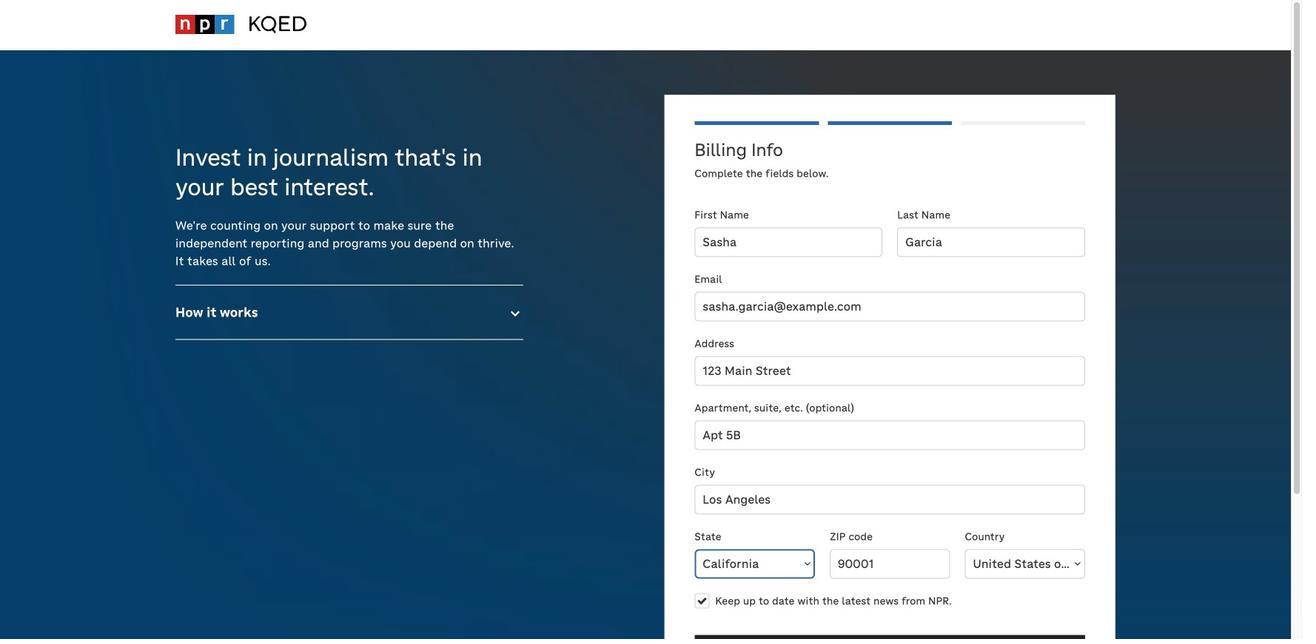 Task type: describe. For each thing, give the bounding box(es) containing it.
kqed image
[[249, 15, 307, 34]]



Task type: locate. For each thing, give the bounding box(es) containing it.
ZIP text field
[[830, 550, 951, 580]]

None checkbox
[[695, 594, 710, 609]]

None text field
[[898, 228, 1086, 257], [695, 421, 1086, 451], [898, 228, 1086, 257], [695, 421, 1086, 451]]

None text field
[[695, 228, 883, 257], [695, 357, 1086, 386], [695, 486, 1086, 515], [695, 228, 883, 257], [695, 357, 1086, 386], [695, 486, 1086, 515]]

npr logo image
[[176, 15, 234, 34]]

None email field
[[695, 292, 1086, 322]]



Task type: vqa. For each thing, say whether or not it's contained in the screenshot.
ZIP TEXT BOX
yes



